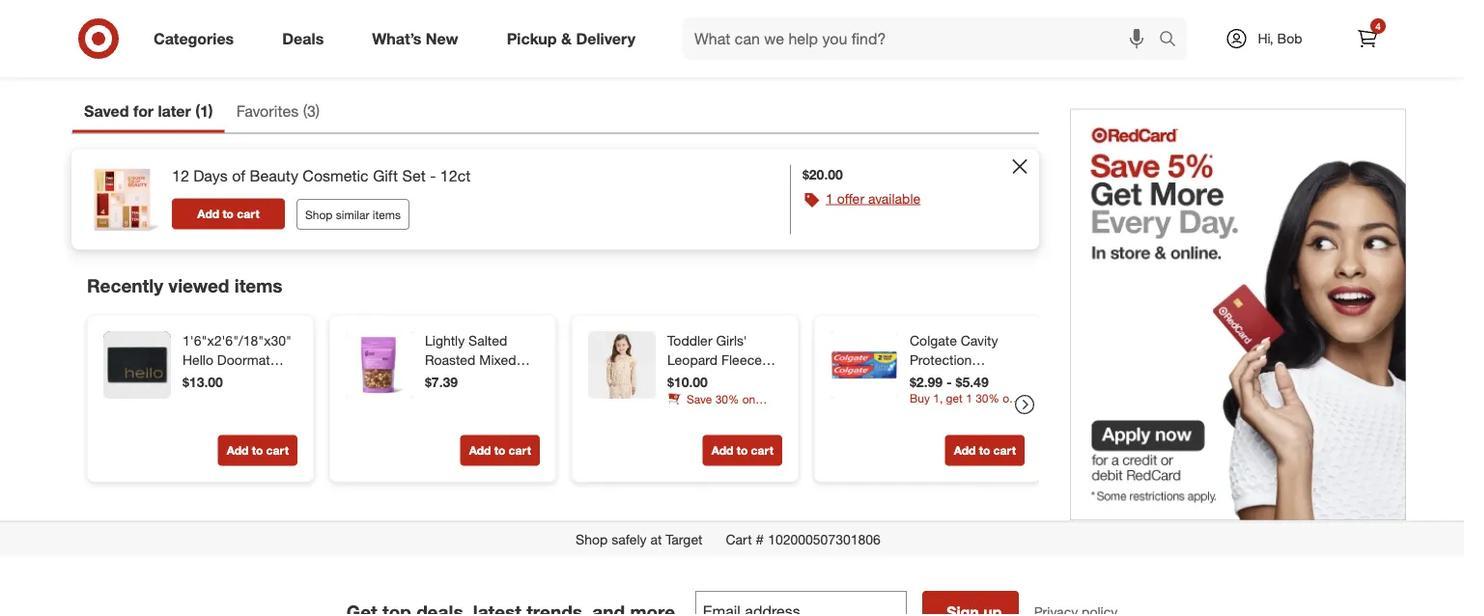 Task type: locate. For each thing, give the bounding box(es) containing it.
set
[[403, 167, 426, 186]]

check out all button
[[1086, 32, 1393, 74]]

gather™
[[437, 391, 487, 408]]

12 days of beauty cosmetic gift set - 12ct image
[[83, 161, 160, 239]]

to inside 12 days of beauty cosmetic gift set - 12ct list item
[[223, 207, 234, 222]]

1
[[200, 102, 209, 121], [826, 190, 834, 207]]

pickup & delivery
[[507, 29, 636, 48]]

items right the similar
[[373, 208, 401, 222]]

12 days of beauty cosmetic gift set - 12ct list item
[[72, 150, 1040, 250]]

for
[[133, 102, 154, 121]]

0 horizontal spatial shop
[[305, 208, 333, 222]]

saved
[[84, 102, 129, 121]]

1'6"x2'6"/18"x30" hello doormat black - project 62™ image
[[103, 332, 171, 399], [103, 332, 171, 399]]

favorites
[[236, 102, 299, 121]]

2 ) from the left
[[316, 102, 320, 121]]

-
[[430, 167, 436, 186], [220, 371, 225, 388], [488, 371, 493, 388], [736, 371, 741, 388], [947, 374, 952, 391], [981, 391, 986, 408]]

12ct
[[441, 167, 471, 186]]

recently
[[87, 276, 163, 298]]

similar
[[336, 208, 370, 222]]

- inside list item
[[430, 167, 436, 186]]

protection
[[910, 352, 972, 369]]

add to cart inside 12 days of beauty cosmetic gift set - 12ct list item
[[197, 207, 260, 222]]

items up 1'6"x2'6"/18"x30"
[[235, 276, 283, 298]]

project
[[229, 371, 272, 388]]

2 ( from the left
[[303, 102, 307, 121]]

shop for shop safely at target
[[576, 531, 608, 548]]

1 horizontal spatial items
[[373, 208, 401, 222]]

black
[[183, 371, 216, 388]]

1 horizontal spatial )
[[316, 102, 320, 121]]

- inside 1'6"x2'6"/18"x30" hello doormat black - project 62™
[[220, 371, 225, 388]]

$7.39
[[425, 374, 458, 391]]

items
[[373, 208, 401, 222], [235, 276, 283, 298]]

$2.99
[[910, 374, 943, 391]]

pickup
[[507, 29, 557, 48]]

hello
[[183, 352, 214, 369]]

1 horizontal spatial 1
[[826, 190, 834, 207]]

regular
[[948, 410, 994, 427]]

out
[[1243, 43, 1267, 62]]

cart inside 12 days of beauty cosmetic gift set - 12ct list item
[[237, 207, 260, 222]]

search
[[1151, 31, 1197, 50]]

1 horizontal spatial (
[[303, 102, 307, 121]]

1 horizontal spatial &
[[561, 29, 572, 48]]

&
[[561, 29, 572, 48], [770, 371, 778, 388], [425, 391, 434, 408]]

) right favorites
[[316, 102, 320, 121]]

cart
[[266, 19, 289, 34], [509, 19, 531, 34], [751, 19, 774, 34], [237, 207, 260, 222], [266, 444, 289, 458], [509, 444, 531, 458], [751, 444, 774, 458], [994, 444, 1017, 458]]

lightly salted roasted mixed nuts- 9oz - good & gather™ image
[[346, 332, 414, 399], [346, 332, 414, 399]]

2 horizontal spatial &
[[770, 371, 778, 388]]

1 horizontal spatial shop
[[576, 531, 608, 548]]

2 vertical spatial &
[[425, 391, 434, 408]]

search button
[[1151, 17, 1197, 64]]

saved for later ( 1 )
[[84, 102, 213, 121]]

$5.49
[[956, 374, 989, 391]]

what's new
[[372, 29, 459, 48]]

toothpaste
[[910, 391, 977, 408]]

roasted
[[425, 352, 476, 369]]

cart # 102000507301806
[[726, 531, 881, 548]]

to inside $13.00 add to cart
[[252, 444, 263, 458]]

colgate cavity protection fluoride toothpaste - great regular flavor image
[[831, 332, 899, 399], [831, 332, 899, 399]]

add inside 12 days of beauty cosmetic gift set - 12ct list item
[[197, 207, 219, 222]]

& right pickup
[[561, 29, 572, 48]]

what's
[[372, 29, 422, 48]]

1 vertical spatial &
[[770, 371, 778, 388]]

( right favorites
[[303, 102, 307, 121]]

0 horizontal spatial items
[[235, 276, 283, 298]]

( right 'later'
[[195, 102, 200, 121]]

cart inside $13.00 add to cart
[[266, 444, 289, 458]]

leopard
[[668, 352, 718, 369]]

1'6"x2'6"/18"x30" hello doormat black - project 62™ link
[[183, 332, 294, 408]]

0 horizontal spatial 1
[[200, 102, 209, 121]]

) right 'later'
[[209, 102, 213, 121]]

102000507301806
[[768, 531, 881, 548]]

)
[[209, 102, 213, 121], [316, 102, 320, 121]]

1 vertical spatial 1
[[826, 190, 834, 207]]

shop for shop similar items
[[305, 208, 333, 222]]

check out all
[[1191, 43, 1288, 62]]

0 vertical spatial 1
[[200, 102, 209, 121]]

1 right 'later'
[[200, 102, 209, 121]]

0 horizontal spatial &
[[425, 391, 434, 408]]

cat
[[745, 371, 766, 388]]

0 vertical spatial items
[[373, 208, 401, 222]]

delivery
[[576, 29, 636, 48]]

0 horizontal spatial (
[[195, 102, 200, 121]]

& right cat
[[770, 371, 778, 388]]

recently viewed items
[[87, 276, 283, 298]]

items inside 'shop similar items' button
[[373, 208, 401, 222]]

mixed
[[480, 352, 517, 369]]

shop similar items
[[305, 208, 401, 222]]

shop left the similar
[[305, 208, 333, 222]]

add
[[227, 19, 249, 34], [469, 19, 491, 34], [712, 19, 734, 34], [197, 207, 219, 222], [227, 444, 249, 458], [469, 444, 491, 458], [712, 444, 734, 458], [954, 444, 976, 458]]

1 vertical spatial items
[[235, 276, 283, 298]]

0 vertical spatial shop
[[305, 208, 333, 222]]

at
[[651, 531, 662, 548]]

great
[[910, 410, 944, 427]]

12 days of beauty cosmetic gift set - 12ct
[[172, 167, 471, 186]]

nuts-
[[425, 371, 459, 388]]

0 horizontal spatial )
[[209, 102, 213, 121]]

shop left safely
[[576, 531, 608, 548]]

what's new link
[[356, 17, 483, 60]]

good
[[497, 371, 531, 388]]

1 left the offer
[[826, 190, 834, 207]]

lightly salted roasted mixed nuts- 9oz - good & gather™ link
[[425, 332, 536, 408]]

shop inside button
[[305, 208, 333, 222]]

to
[[252, 19, 263, 34], [494, 19, 506, 34], [737, 19, 748, 34], [223, 207, 234, 222], [252, 444, 263, 458], [494, 444, 506, 458], [737, 444, 748, 458], [980, 444, 991, 458]]

days
[[193, 167, 228, 186]]

add to cart
[[227, 19, 289, 34], [469, 19, 531, 34], [712, 19, 774, 34], [197, 207, 260, 222], [469, 444, 531, 458], [712, 444, 774, 458], [954, 444, 1017, 458]]

check
[[1191, 43, 1239, 62]]

new
[[426, 29, 459, 48]]

toddler girls' leopard fleece sweatshirt - cat & jack™ beige link
[[668, 332, 779, 408]]

#
[[756, 531, 764, 548]]

& down nuts-
[[425, 391, 434, 408]]

None text field
[[696, 592, 907, 616]]

toddler girls' leopard fleece sweatshirt - cat & jack™ beige image
[[588, 332, 656, 399], [588, 332, 656, 399]]

1 vertical spatial shop
[[576, 531, 608, 548]]



Task type: vqa. For each thing, say whether or not it's contained in the screenshot.
the rightmost SWADDLERS
no



Task type: describe. For each thing, give the bounding box(es) containing it.
- inside lightly salted roasted mixed nuts- 9oz - good & gather™
[[488, 371, 493, 388]]

colgate
[[910, 333, 957, 350]]

items for shop similar items
[[373, 208, 401, 222]]

beige
[[706, 391, 741, 408]]

lightly
[[425, 333, 465, 350]]

hi, bob
[[1259, 30, 1303, 47]]

bob
[[1278, 30, 1303, 47]]

fluoride
[[910, 371, 959, 388]]

sweatshirt
[[668, 371, 732, 388]]

all
[[1271, 43, 1288, 62]]

viewed
[[168, 276, 229, 298]]

12
[[172, 167, 189, 186]]

safely
[[612, 531, 647, 548]]

add inside $13.00 add to cart
[[227, 444, 249, 458]]

cavity
[[961, 333, 999, 350]]

$10.00
[[668, 374, 708, 391]]

1 ( from the left
[[195, 102, 200, 121]]

deals
[[282, 29, 324, 48]]

target redcard save 5% get more every day. in store & online. apply now for a credit or debit redcard. *some restrictions apply. image
[[1071, 109, 1407, 521]]

categories link
[[137, 17, 258, 60]]

pickup & delivery link
[[491, 17, 660, 60]]

lightly salted roasted mixed nuts- 9oz - good & gather™
[[425, 333, 531, 408]]

items for recently viewed items
[[235, 276, 283, 298]]

shop similar items button
[[297, 199, 410, 230]]

colgate cavity protection fluoride toothpaste - great regular flavor link
[[910, 332, 1021, 446]]

gift
[[373, 167, 398, 186]]

girls'
[[716, 333, 748, 350]]

1'6"x2'6"/18"x30" hello doormat black - project 62™
[[183, 333, 292, 408]]

$13.00 add to cart
[[183, 374, 289, 458]]

jack™
[[668, 391, 703, 408]]

What can we help you find? suggestions appear below search field
[[683, 17, 1164, 60]]

$20.00
[[803, 166, 843, 183]]

& inside lightly salted roasted mixed nuts- 9oz - good & gather™
[[425, 391, 434, 408]]

$2.99 - $5.49
[[910, 374, 989, 391]]

flavor
[[910, 429, 947, 446]]

& inside toddler girls' leopard fleece sweatshirt - cat & jack™ beige
[[770, 371, 778, 388]]

shop safely at target
[[576, 531, 703, 548]]

1 ) from the left
[[209, 102, 213, 121]]

12 days of beauty cosmetic gift set - 12ct link
[[172, 165, 471, 187]]

later
[[158, 102, 191, 121]]

$13.00
[[183, 374, 223, 391]]

beauty
[[250, 167, 299, 186]]

1'6"x2'6"/18"x30"
[[183, 333, 292, 350]]

1 offer available button
[[826, 189, 921, 209]]

fleece
[[722, 352, 762, 369]]

available
[[869, 190, 921, 207]]

cosmetic
[[303, 167, 369, 186]]

colgate cavity protection fluoride toothpaste - great regular flavor
[[910, 333, 999, 446]]

toddler
[[668, 333, 713, 350]]

salted
[[469, 333, 508, 350]]

offer
[[837, 190, 865, 207]]

4
[[1376, 20, 1382, 32]]

- inside colgate cavity protection fluoride toothpaste - great regular flavor
[[981, 391, 986, 408]]

3
[[307, 102, 316, 121]]

deals link
[[266, 17, 348, 60]]

of
[[232, 167, 245, 186]]

favorites ( 3 )
[[236, 102, 320, 121]]

hi,
[[1259, 30, 1274, 47]]

cart
[[726, 531, 752, 548]]

1 inside button
[[826, 190, 834, 207]]

categories
[[154, 29, 234, 48]]

9oz
[[462, 371, 484, 388]]

toddler girls' leopard fleece sweatshirt - cat & jack™ beige
[[668, 333, 778, 408]]

62™
[[183, 391, 205, 408]]

doormat
[[217, 352, 270, 369]]

- inside toddler girls' leopard fleece sweatshirt - cat & jack™ beige
[[736, 371, 741, 388]]

0 vertical spatial &
[[561, 29, 572, 48]]

4 link
[[1347, 17, 1390, 60]]

target
[[666, 531, 703, 548]]



